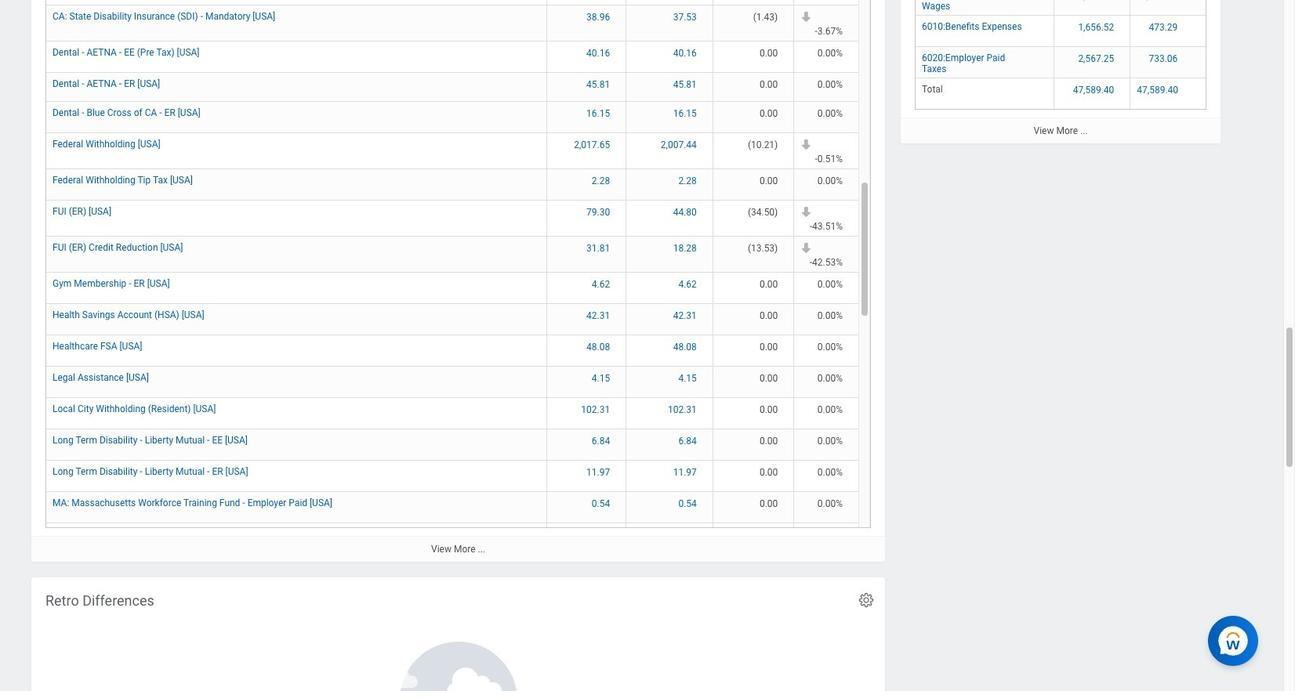 Task type: describe. For each thing, give the bounding box(es) containing it.
configure retro differences image
[[858, 592, 875, 609]]

accounting summary element
[[901, 0, 1221, 143]]



Task type: locate. For each thing, give the bounding box(es) containing it.
total element
[[922, 81, 944, 95]]

compare periods element
[[31, 0, 886, 692]]

retro differences element
[[31, 578, 886, 692]]



Task type: vqa. For each thing, say whether or not it's contained in the screenshot.
"Accounting Summary" element
yes



